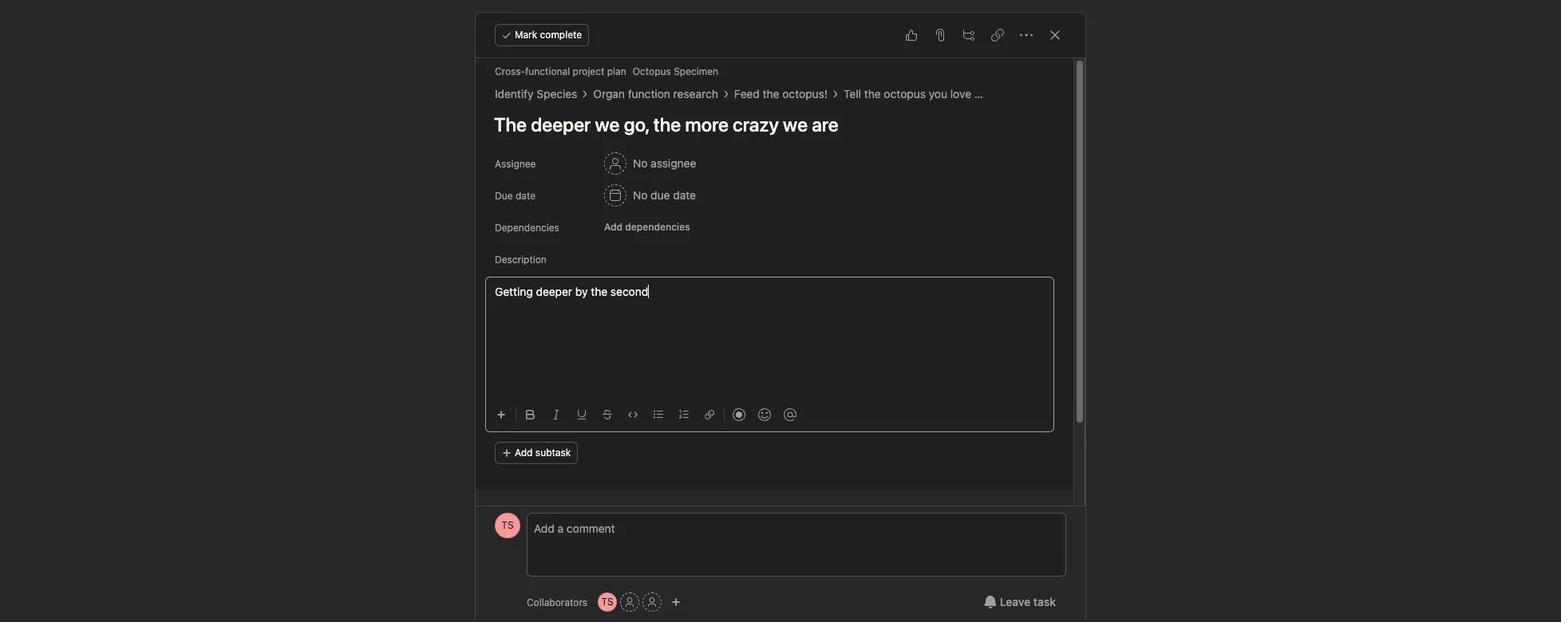 Task type: locate. For each thing, give the bounding box(es) containing it.
add left dependencies on the top of page
[[604, 221, 623, 233]]

0 horizontal spatial date
[[516, 190, 536, 202]]

main content containing identify species
[[476, 58, 1074, 604]]

no due date
[[633, 188, 696, 202]]

the
[[763, 87, 780, 101], [864, 87, 881, 101], [591, 285, 608, 299]]

no
[[633, 156, 648, 170], [633, 188, 648, 202]]

underline image
[[577, 410, 587, 420]]

main content
[[476, 58, 1074, 604]]

ts button down add subtask button
[[495, 513, 521, 539]]

ts down add subtask button
[[502, 520, 514, 532]]

add
[[604, 221, 623, 233], [515, 447, 533, 459]]

numbered list image
[[679, 410, 689, 420]]

add or remove collaborators image
[[672, 598, 681, 608]]

them
[[975, 87, 1001, 101]]

leave
[[1000, 596, 1031, 609]]

1 vertical spatial no
[[633, 188, 648, 202]]

2 horizontal spatial the
[[864, 87, 881, 101]]

0 vertical spatial no
[[633, 156, 648, 170]]

octopus
[[884, 87, 926, 101]]

date
[[673, 188, 696, 202], [516, 190, 536, 202]]

no left assignee
[[633, 156, 648, 170]]

ts button
[[495, 513, 521, 539], [598, 593, 617, 612]]

no for no assignee
[[633, 156, 648, 170]]

getting
[[495, 285, 533, 299]]

0 vertical spatial ts button
[[495, 513, 521, 539]]

the deeper we go, the more crazy we are dialog
[[476, 13, 1086, 623]]

1 no from the top
[[633, 156, 648, 170]]

due
[[651, 188, 670, 202]]

add dependencies
[[604, 221, 690, 233]]

1 horizontal spatial ts
[[602, 596, 614, 608]]

1 horizontal spatial add
[[604, 221, 623, 233]]

feed the octopus! link
[[734, 85, 828, 103]]

octopus specimen link
[[633, 65, 719, 77]]

no inside dropdown button
[[633, 156, 648, 170]]

the right by
[[591, 285, 608, 299]]

specimen
[[674, 65, 719, 77]]

no inside dropdown button
[[633, 188, 648, 202]]

add inside button
[[604, 221, 623, 233]]

project
[[573, 65, 605, 77]]

assignee
[[495, 158, 536, 170]]

1 horizontal spatial ts button
[[598, 593, 617, 612]]

ts right collaborators in the bottom of the page
[[602, 596, 614, 608]]

1 horizontal spatial date
[[673, 188, 696, 202]]

add for add dependencies
[[604, 221, 623, 233]]

add left the subtask on the left bottom of the page
[[515, 447, 533, 459]]

main content inside the deeper we go, the more crazy we are dialog
[[476, 58, 1074, 604]]

plan
[[607, 65, 627, 77]]

0 horizontal spatial ts
[[502, 520, 514, 532]]

0 vertical spatial add
[[604, 221, 623, 233]]

insert an object image
[[497, 410, 506, 420]]

attachments: add a file to this task, the deeper we go, the more crazy we are image
[[934, 29, 947, 42]]

ts
[[502, 520, 514, 532], [602, 596, 614, 608]]

love
[[951, 87, 972, 101]]

add for add subtask
[[515, 447, 533, 459]]

no for no due date
[[633, 188, 648, 202]]

0 horizontal spatial the
[[591, 285, 608, 299]]

2 no from the top
[[633, 188, 648, 202]]

you
[[929, 87, 948, 101]]

add inside button
[[515, 447, 533, 459]]

code image
[[628, 410, 638, 420]]

cross-
[[495, 65, 525, 77]]

at mention image
[[784, 409, 797, 422]]

getting deeper by the second
[[495, 285, 648, 299]]

the for octopus!
[[763, 87, 780, 101]]

add dependencies button
[[597, 216, 698, 239]]

1 vertical spatial ts
[[602, 596, 614, 608]]

identify
[[495, 87, 534, 101]]

dependencies
[[495, 222, 560, 234]]

the right tell on the top right
[[864, 87, 881, 101]]

assignee
[[651, 156, 696, 170]]

toolbar
[[490, 397, 1055, 433]]

1 vertical spatial add
[[515, 447, 533, 459]]

emoji image
[[758, 409, 771, 422]]

add subtask
[[515, 447, 571, 459]]

bold image
[[526, 410, 536, 420]]

no left due
[[633, 188, 648, 202]]

record a video image
[[733, 409, 746, 422]]

0 horizontal spatial add
[[515, 447, 533, 459]]

1 horizontal spatial the
[[763, 87, 780, 101]]

0 vertical spatial ts
[[502, 520, 514, 532]]

collapse task pane image
[[1049, 29, 1062, 42]]

mark complete
[[515, 29, 582, 41]]

0 likes. click to like this task image
[[905, 29, 918, 42]]

task
[[1034, 596, 1056, 609]]

the right feed
[[763, 87, 780, 101]]

ts button right collaborators in the bottom of the page
[[598, 593, 617, 612]]

dependencies
[[625, 221, 690, 233]]

link image
[[705, 410, 715, 420]]



Task type: describe. For each thing, give the bounding box(es) containing it.
organ function research
[[593, 87, 718, 101]]

Task Name text field
[[484, 106, 1055, 143]]

0 horizontal spatial ts button
[[495, 513, 521, 539]]

tell the octopus you love them link
[[844, 85, 1001, 103]]

research
[[674, 87, 718, 101]]

due date
[[495, 190, 536, 202]]

due
[[495, 190, 513, 202]]

collaborators
[[527, 597, 588, 609]]

add subtask button
[[495, 442, 578, 465]]

the for octopus
[[864, 87, 881, 101]]

no due date button
[[597, 181, 703, 210]]

feed
[[734, 87, 760, 101]]

species
[[537, 87, 578, 101]]

add subtask image
[[963, 29, 976, 42]]

identify species
[[495, 87, 578, 101]]

feed the octopus!
[[734, 87, 828, 101]]

leave task button
[[974, 588, 1067, 617]]

bulleted list image
[[654, 410, 663, 420]]

leave task
[[1000, 596, 1056, 609]]

strikethrough image
[[603, 410, 612, 420]]

organ
[[593, 87, 625, 101]]

no assignee button
[[597, 149, 704, 178]]

organ function research link
[[593, 85, 718, 103]]

more actions for this task image
[[1020, 29, 1033, 42]]

1 vertical spatial ts button
[[598, 593, 617, 612]]

identify species link
[[495, 85, 578, 103]]

mark complete button
[[495, 24, 589, 46]]

cross-functional project plan octopus specimen
[[495, 65, 719, 77]]

ts for left ts button
[[502, 520, 514, 532]]

copy task link image
[[992, 29, 1004, 42]]

complete
[[540, 29, 582, 41]]

mark
[[515, 29, 537, 41]]

date inside dropdown button
[[673, 188, 696, 202]]

second
[[611, 285, 648, 299]]

octopus
[[633, 65, 671, 77]]

function
[[628, 87, 671, 101]]

no assignee
[[633, 156, 696, 170]]

octopus!
[[783, 87, 828, 101]]

italics image
[[552, 410, 561, 420]]

ts for bottom ts button
[[602, 596, 614, 608]]

cross-functional project plan link
[[495, 65, 627, 77]]

by
[[576, 285, 588, 299]]

tell
[[844, 87, 861, 101]]

subtask
[[536, 447, 571, 459]]

functional
[[525, 65, 570, 77]]

toolbar inside main content
[[490, 397, 1055, 433]]

tell the octopus you love them
[[844, 87, 1001, 101]]

deeper
[[536, 285, 573, 299]]

description
[[495, 254, 547, 266]]



Task type: vqa. For each thing, say whether or not it's contained in the screenshot.
the high
no



